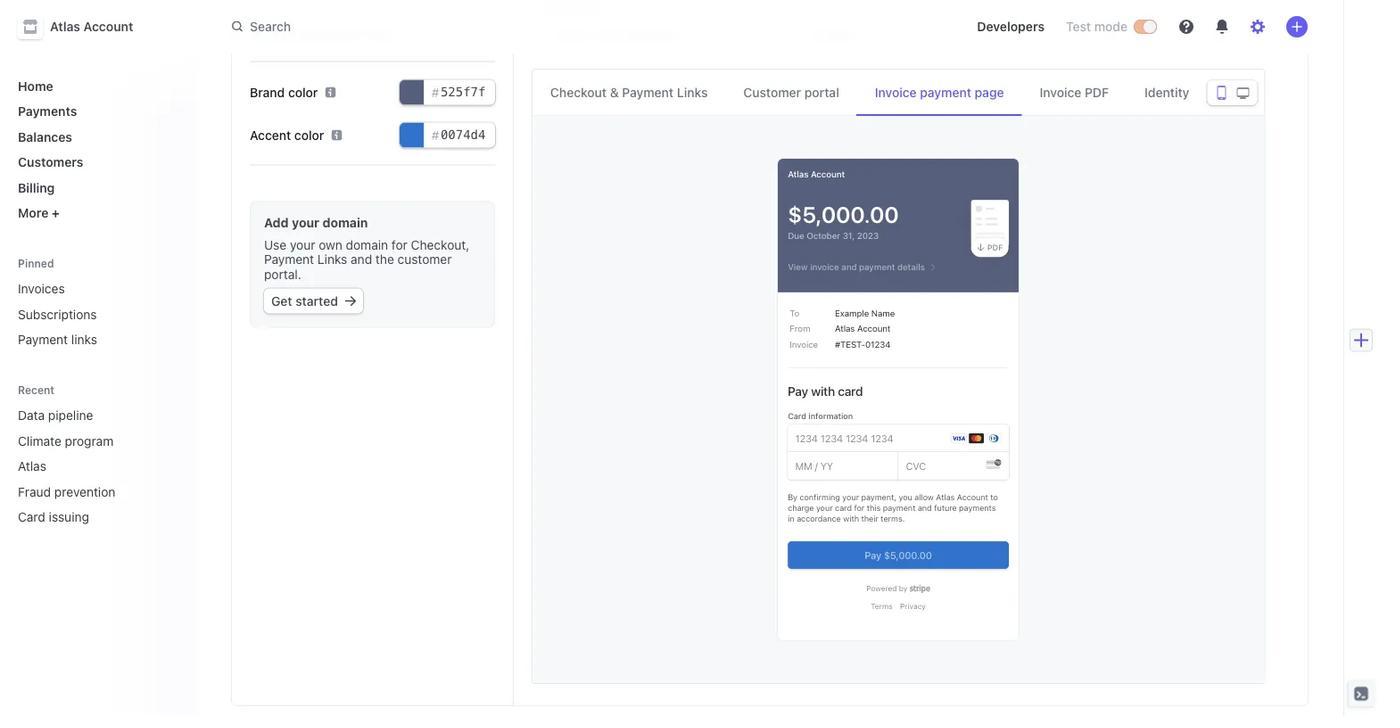 Task type: describe. For each thing, give the bounding box(es) containing it.
data
[[18, 408, 45, 423]]

own
[[319, 237, 343, 252]]

customer
[[398, 252, 452, 267]]

invoices
[[18, 282, 65, 296]]

use inside add your domain use your own domain for checkout, payment links and the customer portal.
[[264, 237, 287, 252]]

balances
[[18, 129, 72, 144]]

test
[[1067, 19, 1092, 34]]

invoice payment page button
[[858, 70, 1022, 116]]

fraud prevention
[[18, 485, 115, 499]]

Search text field
[[221, 10, 725, 43]]

get
[[271, 294, 292, 308]]

more
[[18, 206, 48, 220]]

icon
[[367, 26, 392, 40]]

identity
[[1145, 85, 1190, 100]]

&
[[610, 85, 619, 100]]

developers link
[[970, 12, 1052, 41]]

brand
[[250, 85, 285, 100]]

billing
[[18, 180, 55, 195]]

pinned element
[[11, 274, 182, 354]]

invoice pdf
[[1040, 85, 1109, 100]]

links
[[71, 332, 97, 347]]

pipeline
[[48, 408, 93, 423]]

payments link
[[11, 97, 182, 126]]

data pipeline
[[18, 408, 93, 423]]

pdf
[[1085, 85, 1109, 100]]

and
[[351, 252, 372, 267]]

subscriptions link
[[11, 300, 182, 329]]

atlas for atlas
[[18, 459, 46, 474]]

0 vertical spatial your
[[292, 216, 320, 230]]

tab list containing checkout & payment links
[[533, 70, 1265, 116]]

mode
[[1095, 19, 1128, 34]]

data pipeline link
[[11, 401, 157, 430]]

payment inside add your domain use your own domain for checkout, payment links and the customer portal.
[[264, 252, 314, 267]]

payment links link
[[11, 325, 182, 354]]

card issuing link
[[11, 503, 157, 532]]

customer portal
[[744, 85, 840, 100]]

home
[[18, 79, 53, 93]]

balances link
[[11, 122, 182, 151]]

card
[[18, 510, 45, 525]]

payment links
[[18, 332, 97, 347]]

accent
[[250, 128, 291, 142]]

home link
[[11, 71, 182, 100]]

atlas link
[[11, 452, 157, 481]]

developers
[[977, 19, 1045, 34]]

color for accent color
[[294, 128, 324, 142]]

card issuing
[[18, 510, 89, 525]]

0 vertical spatial use
[[250, 26, 273, 40]]

invoice pdf button
[[1022, 70, 1127, 116]]

atlas account button
[[18, 14, 151, 39]]

portal
[[805, 85, 840, 100]]

payment inside button
[[622, 85, 674, 100]]

one year's membership
[[560, 29, 681, 42]]

account
[[84, 19, 133, 34]]

get started
[[271, 294, 338, 308]]

more +
[[18, 206, 60, 220]]

pinned
[[18, 257, 54, 270]]

help image
[[1180, 20, 1194, 34]]

page
[[975, 85, 1004, 100]]

checkout,
[[411, 237, 470, 252]]



Task type: locate. For each thing, give the bounding box(es) containing it.
atlas inside button
[[50, 19, 80, 34]]

atlas account
[[50, 19, 133, 34]]

payment down add
[[264, 252, 314, 267]]

payment
[[920, 85, 972, 100]]

tab list
[[533, 70, 1265, 116]]

checkout
[[551, 85, 607, 100]]

links left and
[[318, 252, 347, 267]]

test mode
[[1067, 19, 1128, 34]]

get started link
[[264, 289, 363, 314]]

identity button
[[1127, 70, 1208, 116]]

instead
[[305, 26, 348, 40]]

atlas up fraud in the left of the page
[[18, 459, 46, 474]]

program
[[65, 434, 114, 448]]

color right brand at the left of the page
[[288, 85, 318, 100]]

use down add
[[264, 237, 287, 252]]

1 horizontal spatial links
[[677, 85, 708, 100]]

links down membership
[[677, 85, 708, 100]]

invoices link
[[11, 274, 182, 303]]

0 horizontal spatial invoice
[[875, 85, 917, 100]]

fraud
[[18, 485, 51, 499]]

2 invoice from the left
[[1040, 85, 1082, 100]]

for
[[392, 237, 408, 252]]

0 horizontal spatial payment
[[18, 332, 68, 347]]

fraud prevention link
[[11, 477, 157, 506]]

0 vertical spatial color
[[288, 85, 318, 100]]

1 vertical spatial color
[[294, 128, 324, 142]]

logo
[[276, 26, 302, 40]]

1 invoice from the left
[[875, 85, 917, 100]]

0 vertical spatial payment
[[622, 85, 674, 100]]

color
[[288, 85, 318, 100], [294, 128, 324, 142]]

None text field
[[400, 80, 495, 105], [400, 123, 495, 148], [400, 80, 495, 105], [400, 123, 495, 148]]

use
[[250, 26, 273, 40], [264, 237, 287, 252]]

customers link
[[11, 148, 182, 177]]

membership
[[618, 29, 681, 42]]

links inside button
[[677, 85, 708, 100]]

customers
[[18, 155, 83, 170]]

+
[[52, 206, 60, 220]]

invoice left payment at the top right
[[875, 85, 917, 100]]

the
[[376, 252, 394, 267]]

invoice payment page
[[875, 85, 1004, 100]]

of
[[352, 26, 364, 40]]

your left own
[[290, 237, 315, 252]]

checkout & payment links
[[551, 85, 708, 100]]

payment right &
[[622, 85, 674, 100]]

billing link
[[11, 173, 182, 202]]

0 vertical spatial domain
[[323, 216, 368, 230]]

atlas
[[50, 19, 80, 34], [18, 459, 46, 474]]

subscriptions
[[18, 307, 97, 322]]

prevention
[[54, 485, 115, 499]]

use left the logo
[[250, 26, 273, 40]]

one
[[560, 29, 581, 42]]

0 vertical spatial atlas
[[50, 19, 80, 34]]

customer
[[744, 85, 802, 100]]

your right add
[[292, 216, 320, 230]]

portal.
[[264, 267, 301, 282]]

recent navigation links element
[[0, 383, 196, 532]]

climate program
[[18, 434, 114, 448]]

domain
[[323, 216, 368, 230], [346, 237, 388, 252]]

customer portal button
[[726, 70, 858, 116]]

started
[[296, 294, 338, 308]]

svg image
[[345, 296, 356, 307]]

search
[[250, 19, 291, 34]]

atlas inside the recent 'element'
[[18, 459, 46, 474]]

invoice
[[875, 85, 917, 100], [1040, 85, 1082, 100]]

0 horizontal spatial atlas
[[18, 459, 46, 474]]

add your domain use your own domain for checkout, payment links and the customer portal.
[[264, 216, 470, 282]]

payment
[[622, 85, 674, 100], [264, 252, 314, 267], [18, 332, 68, 347]]

recent
[[18, 384, 55, 396]]

use logo instead of icon
[[250, 26, 392, 40]]

atlas left account
[[50, 19, 80, 34]]

climate
[[18, 434, 61, 448]]

invoice for invoice pdf
[[1040, 85, 1082, 100]]

checkout & payment links button
[[533, 70, 726, 116]]

domain left for
[[346, 237, 388, 252]]

core navigation links element
[[11, 71, 182, 228]]

color right accent
[[294, 128, 324, 142]]

$19.99
[[818, 29, 852, 42]]

1 vertical spatial payment
[[264, 252, 314, 267]]

notifications image
[[1216, 20, 1230, 34]]

2 vertical spatial payment
[[18, 332, 68, 347]]

0 vertical spatial links
[[677, 85, 708, 100]]

payment down subscriptions
[[18, 332, 68, 347]]

your
[[292, 216, 320, 230], [290, 237, 315, 252]]

links inside add your domain use your own domain for checkout, payment links and the customer portal.
[[318, 252, 347, 267]]

links
[[677, 85, 708, 100], [318, 252, 347, 267]]

1 vertical spatial links
[[318, 252, 347, 267]]

1 horizontal spatial invoice
[[1040, 85, 1082, 100]]

0 horizontal spatial links
[[318, 252, 347, 267]]

invoice left pdf
[[1040, 85, 1082, 100]]

recent element
[[0, 401, 196, 532]]

1 horizontal spatial payment
[[264, 252, 314, 267]]

domain up own
[[323, 216, 368, 230]]

invoice for invoice payment page
[[875, 85, 917, 100]]

climate program link
[[11, 427, 157, 456]]

atlas for atlas account
[[50, 19, 80, 34]]

Search search field
[[221, 10, 725, 43]]

settings image
[[1251, 20, 1266, 34]]

1 horizontal spatial atlas
[[50, 19, 80, 34]]

1 vertical spatial domain
[[346, 237, 388, 252]]

payments
[[18, 104, 77, 119]]

issuing
[[49, 510, 89, 525]]

2 horizontal spatial payment
[[622, 85, 674, 100]]

payment inside the pinned element
[[18, 332, 68, 347]]

accent color
[[250, 128, 324, 142]]

brand color
[[250, 85, 318, 100]]

1 vertical spatial your
[[290, 237, 315, 252]]

add
[[264, 216, 289, 230]]

pinned navigation links element
[[11, 256, 182, 354]]

1 vertical spatial use
[[264, 237, 287, 252]]

year's
[[584, 29, 615, 42]]

color for brand color
[[288, 85, 318, 100]]

1 vertical spatial atlas
[[18, 459, 46, 474]]



Task type: vqa. For each thing, say whether or not it's contained in the screenshot.
the bottommost domain
yes



